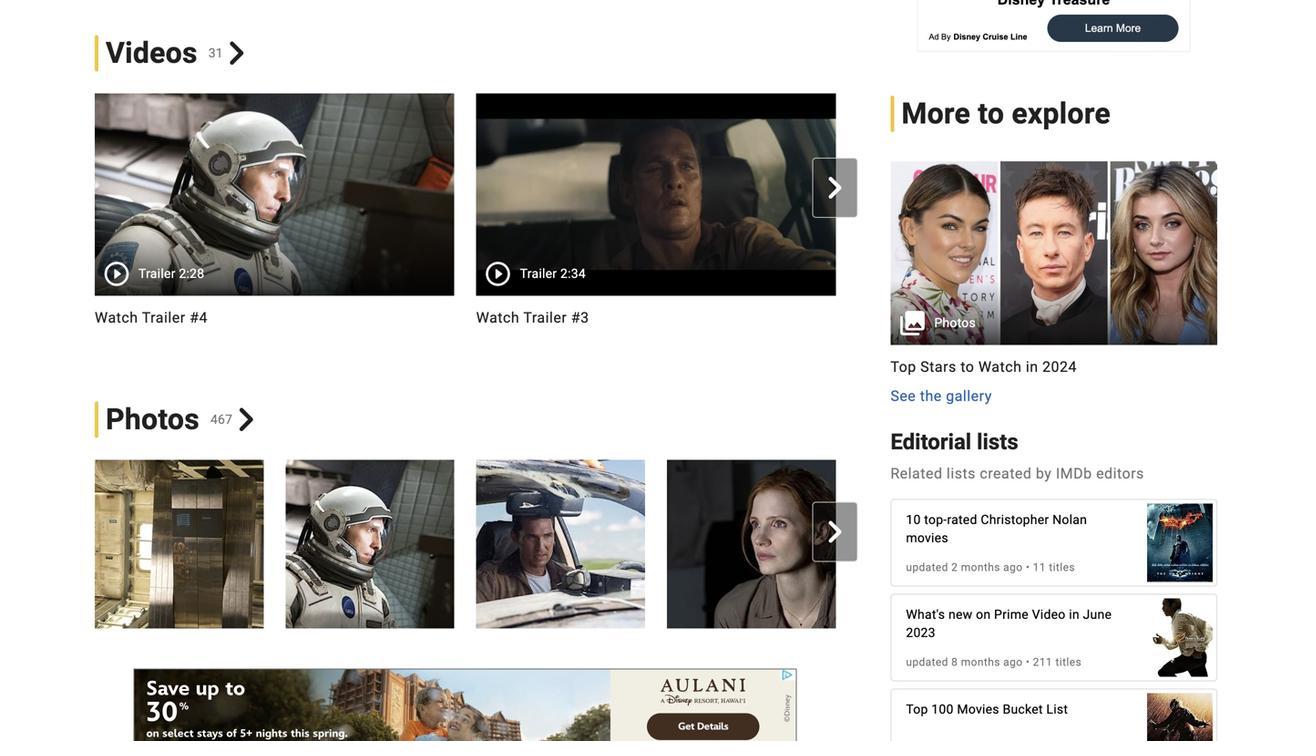 Task type: describe. For each thing, give the bounding box(es) containing it.
11
[[1033, 561, 1046, 574]]

2 vertical spatial chevron right inline image
[[824, 521, 846, 543]]

trailer inside "group"
[[139, 266, 176, 281]]

rated
[[947, 512, 978, 527]]

0 vertical spatial advertisement element
[[918, 0, 1191, 52]]

10
[[906, 512, 921, 527]]

top for top stars to watch in 2024
[[891, 358, 917, 376]]

trailer for watch trailer #4
[[142, 309, 186, 326]]

months for rated
[[961, 561, 1001, 574]]

related
[[891, 465, 943, 482]]

bill irwin in interstellar (2014) image
[[95, 460, 264, 629]]

2:34
[[561, 266, 586, 281]]

bucket
[[1003, 702, 1043, 717]]

updated 2 months ago • 11 titles
[[906, 561, 1076, 574]]

updated for what's new on prime video in june 2023
[[906, 656, 949, 669]]

watch for watch trailer #4
[[95, 309, 138, 326]]

2
[[952, 561, 958, 574]]

10 top-rated christopher nolan movies
[[906, 512, 1088, 546]]

trailer #1 image
[[858, 93, 1218, 296]]

nolan
[[1053, 512, 1088, 527]]

imdb
[[1056, 465, 1093, 482]]

0 horizontal spatial photos
[[106, 402, 200, 436]]

prime
[[995, 607, 1029, 622]]

211
[[1033, 656, 1053, 669]]

trailer 2:28 link
[[95, 93, 455, 296]]

0 horizontal spatial to
[[961, 358, 975, 376]]

photos inside group
[[935, 316, 976, 331]]

by
[[1036, 465, 1052, 482]]

trailer inside group
[[520, 266, 557, 281]]

top 100 movies bucket list link
[[892, 684, 1217, 741]]

jessica chastain in interstellar (2014) image
[[667, 460, 836, 629]]

trailer 2:28
[[139, 266, 204, 281]]

list
[[1047, 702, 1068, 717]]

chevron right inline image
[[824, 177, 846, 198]]

31
[[208, 45, 223, 60]]

top for top 100 movies bucket list
[[906, 702, 929, 717]]

0 vertical spatial to
[[978, 97, 1005, 131]]

june
[[1083, 607, 1112, 622]]

top-
[[925, 512, 947, 527]]

watch trailer #1 link
[[858, 307, 1218, 328]]

2:28
[[179, 266, 204, 281]]

titles for video
[[1056, 656, 1082, 669]]

what's
[[906, 607, 946, 622]]

group containing top stars to watch in 2024
[[891, 161, 1218, 407]]

8
[[952, 656, 958, 669]]

lists for editorial
[[977, 429, 1019, 455]]

more to explore
[[902, 97, 1111, 131]]

2023
[[906, 625, 936, 640]]

see the gallery
[[891, 388, 992, 405]]

watch trailer #3
[[476, 309, 589, 326]]

titles for nolan
[[1049, 561, 1076, 574]]

467
[[211, 412, 233, 427]]

movies
[[906, 531, 949, 546]]

watch trailer #3 group
[[476, 93, 836, 350]]

watch for watch trailer #3
[[476, 309, 520, 326]]

top stars to watch in 2024
[[891, 358, 1077, 376]]

watch trailer #4 group
[[95, 93, 455, 350]]

watch trailer #1
[[858, 309, 971, 326]]

watch up gallery
[[979, 358, 1022, 376]]

new
[[949, 607, 973, 622]]

photos group
[[891, 161, 1218, 345]]

on
[[976, 607, 991, 622]]



Task type: locate. For each thing, give the bounding box(es) containing it.
editorial lists
[[891, 429, 1019, 455]]

the
[[920, 388, 942, 405]]

what's new on prime video in june 2023
[[906, 607, 1112, 640]]

trailer for watch trailer #3
[[524, 309, 567, 326]]

1 vertical spatial top
[[906, 702, 929, 717]]

1 vertical spatial lists
[[947, 465, 976, 482]]

chevron right inline image right 467
[[235, 408, 258, 431]]

• left 11
[[1026, 561, 1030, 574]]

1 vertical spatial photos
[[106, 402, 200, 436]]

ago left 211
[[1004, 656, 1023, 669]]

ago left 11
[[1004, 561, 1023, 574]]

1 months from the top
[[961, 561, 1001, 574]]

advertisement element
[[918, 0, 1191, 52], [134, 669, 797, 741]]

1 horizontal spatial in
[[1069, 607, 1080, 622]]

related lists created by imdb editors
[[891, 465, 1145, 482]]

updated left 2
[[906, 561, 949, 574]]

chiwetel ejiofor in 12 years a slave (2013) image
[[1148, 589, 1213, 686]]

100
[[932, 702, 954, 717]]

watch trailer #3 link
[[476, 307, 836, 328]]

to right "stars"
[[961, 358, 975, 376]]

trailer left 2:28
[[139, 266, 176, 281]]

photos link
[[891, 161, 1218, 345]]

1 vertical spatial titles
[[1056, 656, 1082, 669]]

trailer 2:34 link
[[476, 93, 836, 296]]

watch left #4
[[95, 309, 138, 326]]

watch trailer #4 link
[[95, 307, 455, 328]]

chevron right inline image right 31 at the top left of page
[[225, 41, 248, 65]]

stars
[[921, 358, 957, 376]]

top
[[891, 358, 917, 376], [906, 702, 929, 717]]

watch inside 'link'
[[858, 309, 901, 326]]

watch left #1
[[858, 309, 901, 326]]

0 vertical spatial ago
[[1004, 561, 1023, 574]]

ago for christopher
[[1004, 561, 1023, 574]]

matthew mcconaughey in interstellar (2014) image
[[286, 460, 455, 629], [476, 460, 645, 629]]

in inside what's new on prime video in june 2023
[[1069, 607, 1080, 622]]

#4
[[190, 309, 208, 326]]

top 100 movies bucket list
[[906, 702, 1068, 717]]

1 vertical spatial updated
[[906, 656, 949, 669]]

2024
[[1043, 358, 1077, 376]]

watch for watch trailer #1
[[858, 309, 901, 326]]

#3
[[571, 309, 589, 326]]

0 vertical spatial chevron right inline image
[[225, 41, 248, 65]]

trailer #3 image
[[476, 93, 836, 296]]

in left june
[[1069, 607, 1080, 622]]

months for on
[[961, 656, 1001, 669]]

1 horizontal spatial to
[[978, 97, 1005, 131]]

tim robbins in the shawshank redemption (1994) image
[[1148, 684, 1213, 741]]

ago
[[1004, 561, 1023, 574], [1004, 656, 1023, 669]]

christopher
[[981, 512, 1050, 527]]

video
[[1032, 607, 1066, 622]]

chevron right inline image for photos
[[235, 408, 258, 431]]

top left the 100
[[906, 702, 929, 717]]

0 vertical spatial photos
[[935, 316, 976, 331]]

2 matthew mcconaughey in interstellar (2014) image from the left
[[476, 460, 645, 629]]

0 vertical spatial lists
[[977, 429, 1019, 455]]

see the gallery button
[[891, 385, 992, 407]]

1 horizontal spatial photos
[[935, 316, 976, 331]]

2 ago from the top
[[1004, 656, 1023, 669]]

created
[[980, 465, 1032, 482]]

trailer
[[139, 266, 176, 281], [520, 266, 557, 281], [142, 309, 186, 326], [524, 309, 567, 326], [905, 309, 949, 326]]

editors
[[1097, 465, 1145, 482]]

lists for related
[[947, 465, 976, 482]]

• for christopher
[[1026, 561, 1030, 574]]

1 updated from the top
[[906, 561, 949, 574]]

movies
[[957, 702, 1000, 717]]

editorial
[[891, 429, 972, 455]]

1 vertical spatial in
[[1069, 607, 1080, 622]]

1 vertical spatial advertisement element
[[134, 669, 797, 741]]

trailer 2:34 group
[[476, 93, 836, 296]]

#1
[[953, 309, 971, 326]]

editorial image image
[[891, 161, 1218, 345]]

in
[[1026, 358, 1039, 376], [1069, 607, 1080, 622]]

more
[[902, 97, 971, 131]]

chevron right inline image for videos
[[225, 41, 248, 65]]

months
[[961, 561, 1001, 574], [961, 656, 1001, 669]]

1 vertical spatial months
[[961, 656, 1001, 669]]

matthew mcconaughey, michael caine, and mackenzie foy in interstellar (2014) image
[[858, 460, 1027, 629]]

2 updated from the top
[[906, 656, 949, 669]]

watch inside "link"
[[476, 309, 520, 326]]

trailer left #1
[[905, 309, 949, 326]]

• for prime
[[1026, 656, 1030, 669]]

explore
[[1012, 97, 1111, 131]]

1 horizontal spatial advertisement element
[[918, 0, 1191, 52]]

trailer left #3
[[524, 309, 567, 326]]

1 matthew mcconaughey in interstellar (2014) image from the left
[[286, 460, 455, 629]]

morgan freeman, gary oldman, christian bale, michael caine, aaron eckhart, heath ledger, maggie gyllenhaal, cillian murphy, and chin han in the dark knight (2008) image
[[1148, 494, 1213, 591]]

lists up created in the right of the page
[[977, 429, 1019, 455]]

1 • from the top
[[1026, 561, 1030, 574]]

0 vertical spatial titles
[[1049, 561, 1076, 574]]

updated for 10 top-rated christopher nolan movies
[[906, 561, 949, 574]]

updated left 8
[[906, 656, 949, 669]]

1 vertical spatial ago
[[1004, 656, 1023, 669]]

updated
[[906, 561, 949, 574], [906, 656, 949, 669]]

trailer left 2:34
[[520, 266, 557, 281]]

0 horizontal spatial in
[[1026, 358, 1039, 376]]

trailer 2:34
[[520, 266, 586, 281]]

chevron right inline image left "10"
[[824, 521, 846, 543]]

gallery
[[946, 388, 992, 405]]

0 horizontal spatial advertisement element
[[134, 669, 797, 741]]

photos
[[935, 316, 976, 331], [106, 402, 200, 436]]

to right more
[[978, 97, 1005, 131]]

1 vertical spatial to
[[961, 358, 975, 376]]

updated 8 months ago • 211 titles
[[906, 656, 1082, 669]]

videos
[[106, 36, 198, 70]]

0 horizontal spatial matthew mcconaughey in interstellar (2014) image
[[286, 460, 455, 629]]

watch trailer #4
[[95, 309, 208, 326]]

1 vertical spatial chevron right inline image
[[235, 408, 258, 431]]

chevron right inline image
[[225, 41, 248, 65], [235, 408, 258, 431], [824, 521, 846, 543]]

trailer for watch trailer #1
[[905, 309, 949, 326]]

group
[[73, 93, 1218, 350], [858, 93, 1218, 296], [891, 161, 1218, 407], [73, 460, 1027, 629]]

1 horizontal spatial matthew mcconaughey in interstellar (2014) image
[[476, 460, 645, 629]]

1 horizontal spatial lists
[[977, 429, 1019, 455]]

0 vertical spatial updated
[[906, 561, 949, 574]]

watch left #3
[[476, 309, 520, 326]]

watch trailer #1 group
[[858, 93, 1218, 350]]

0 vertical spatial months
[[961, 561, 1001, 574]]

trailer #4 image
[[95, 93, 455, 296]]

trailer inside "link"
[[524, 309, 567, 326]]

group containing watch trailer #4
[[73, 93, 1218, 350]]

ago for prime
[[1004, 656, 1023, 669]]

titles
[[1049, 561, 1076, 574], [1056, 656, 1082, 669]]

lists down editorial lists
[[947, 465, 976, 482]]

1 ago from the top
[[1004, 561, 1023, 574]]

trailer inside 'link'
[[905, 309, 949, 326]]

0 horizontal spatial lists
[[947, 465, 976, 482]]

trailer left #4
[[142, 309, 186, 326]]

photos left 467
[[106, 402, 200, 436]]

• left 211
[[1026, 656, 1030, 669]]

titles right 211
[[1056, 656, 1082, 669]]

months right 2
[[961, 561, 1001, 574]]

in left 2024
[[1026, 358, 1039, 376]]

0 vertical spatial •
[[1026, 561, 1030, 574]]

watch
[[95, 309, 138, 326], [476, 309, 520, 326], [858, 309, 901, 326], [979, 358, 1022, 376]]

months right 8
[[961, 656, 1001, 669]]

2 • from the top
[[1026, 656, 1030, 669]]

2 months from the top
[[961, 656, 1001, 669]]

to
[[978, 97, 1005, 131], [961, 358, 975, 376]]

trailer 2:28 group
[[95, 93, 455, 296]]

top up see
[[891, 358, 917, 376]]

top stars to watch in 2024 link
[[891, 356, 1218, 378]]

titles right 11
[[1049, 561, 1076, 574]]

0 vertical spatial top
[[891, 358, 917, 376]]

•
[[1026, 561, 1030, 574], [1026, 656, 1030, 669]]

see
[[891, 388, 916, 405]]

0 vertical spatial in
[[1026, 358, 1039, 376]]

lists
[[977, 429, 1019, 455], [947, 465, 976, 482]]

photos up "stars"
[[935, 316, 976, 331]]

1 vertical spatial •
[[1026, 656, 1030, 669]]



Task type: vqa. For each thing, say whether or not it's contained in the screenshot.
email field in the top of the page
no



